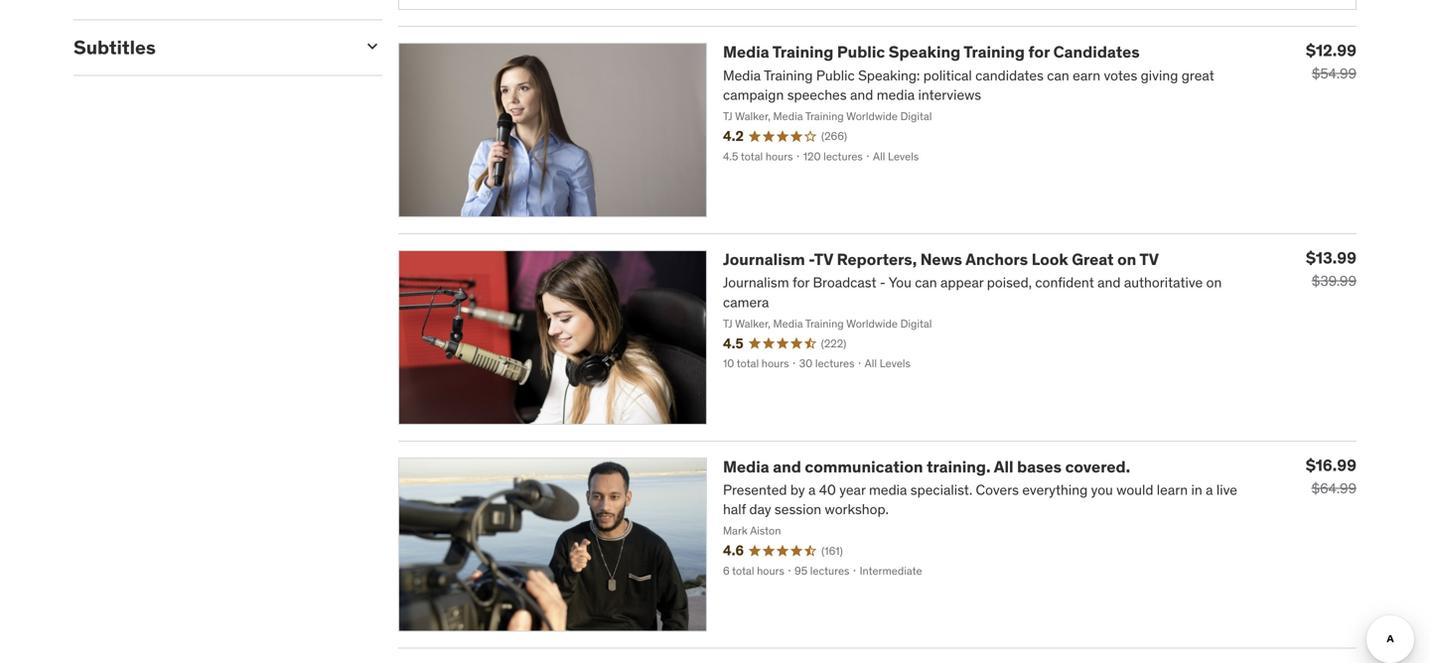 Task type: vqa. For each thing, say whether or not it's contained in the screenshot.
$13.99 $39.99
yes



Task type: locate. For each thing, give the bounding box(es) containing it.
media for media training public speaking training for candidates
[[723, 42, 770, 62]]

look
[[1032, 249, 1069, 270]]

on
[[1118, 249, 1137, 270]]

training.
[[927, 457, 991, 477]]

$12.99 $54.99
[[1306, 40, 1357, 83]]

subtitles
[[74, 35, 156, 59]]

2 tv from the left
[[1140, 249, 1159, 270]]

1 vertical spatial media
[[723, 457, 770, 477]]

2 training from the left
[[964, 42, 1025, 62]]

media training public speaking training for candidates
[[723, 42, 1140, 62]]

1 media from the top
[[723, 42, 770, 62]]

bases
[[1017, 457, 1062, 477]]

speaking
[[889, 42, 961, 62]]

all
[[994, 457, 1014, 477]]

public
[[837, 42, 885, 62]]

media
[[723, 42, 770, 62], [723, 457, 770, 477]]

2 media from the top
[[723, 457, 770, 477]]

tv
[[814, 249, 834, 270], [1140, 249, 1159, 270]]

media and communication training. all bases covered. link
[[723, 457, 1131, 477]]

$64.99
[[1312, 480, 1357, 498]]

$54.99
[[1312, 65, 1357, 83]]

1 horizontal spatial tv
[[1140, 249, 1159, 270]]

training left the public
[[773, 42, 834, 62]]

0 horizontal spatial tv
[[814, 249, 834, 270]]

1 horizontal spatial training
[[964, 42, 1025, 62]]

reporters,
[[837, 249, 917, 270]]

training left for
[[964, 42, 1025, 62]]

$12.99
[[1306, 40, 1357, 61]]

communication
[[805, 457, 923, 477]]

-
[[809, 249, 814, 270]]

tv left reporters,
[[814, 249, 834, 270]]

tv right on
[[1140, 249, 1159, 270]]

training
[[773, 42, 834, 62], [964, 42, 1025, 62]]

journalism -tv reporters, news anchors look great on tv link
[[723, 249, 1159, 270]]

0 horizontal spatial training
[[773, 42, 834, 62]]

candidates
[[1054, 42, 1140, 62]]

$13.99
[[1306, 248, 1357, 268]]

0 vertical spatial media
[[723, 42, 770, 62]]

$16.99 $64.99
[[1306, 455, 1357, 498]]



Task type: describe. For each thing, give the bounding box(es) containing it.
anchors
[[966, 249, 1028, 270]]

journalism
[[723, 249, 805, 270]]

and
[[773, 457, 802, 477]]

media training public speaking training for candidates link
[[723, 42, 1140, 62]]

1 tv from the left
[[814, 249, 834, 270]]

news
[[921, 249, 963, 270]]

covered.
[[1066, 457, 1131, 477]]

small image
[[363, 36, 382, 56]]

great
[[1072, 249, 1114, 270]]

subtitles button
[[74, 35, 347, 59]]

$16.99
[[1306, 455, 1357, 476]]

journalism -tv reporters, news anchors look great on tv
[[723, 249, 1159, 270]]

media and communication training. all bases covered.
[[723, 457, 1131, 477]]

media for media and communication training. all bases covered.
[[723, 457, 770, 477]]

for
[[1029, 42, 1050, 62]]

$39.99
[[1312, 272, 1357, 290]]

1 training from the left
[[773, 42, 834, 62]]

$13.99 $39.99
[[1306, 248, 1357, 290]]



